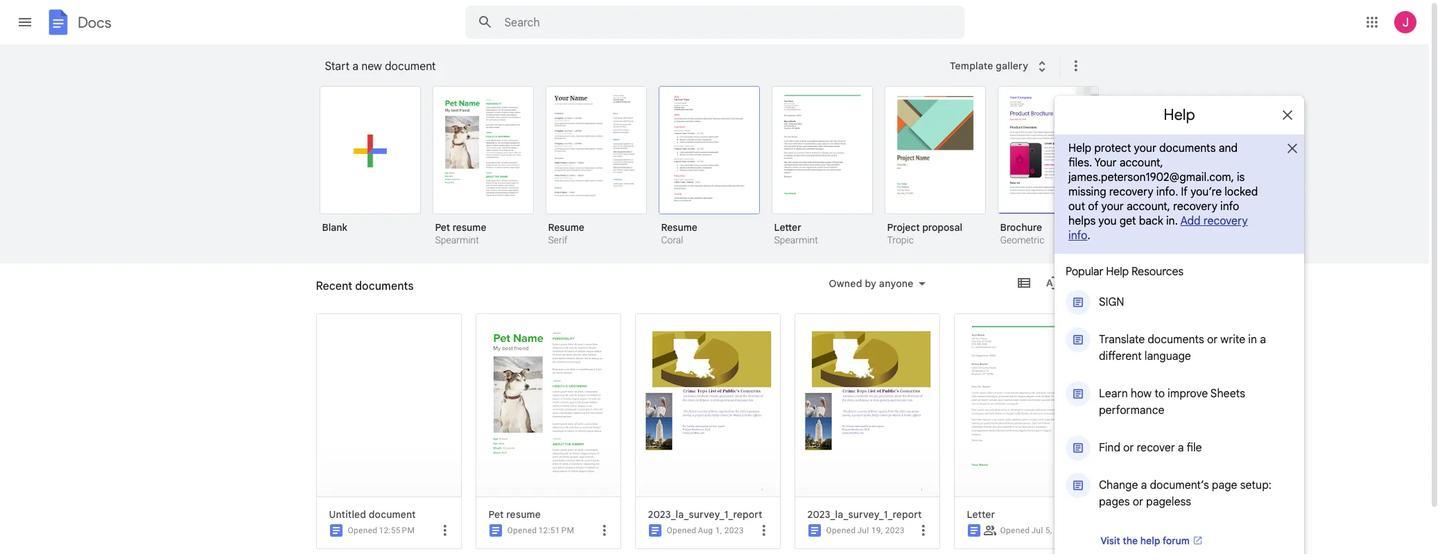 Task type: describe. For each thing, give the bounding box(es) containing it.
resume coral
[[662, 221, 698, 246]]

resume for resume coral
[[662, 221, 698, 234]]

template gallery
[[950, 59, 1029, 72]]

letter for letter
[[967, 509, 996, 521]]

Search bar text field
[[505, 16, 930, 30]]

pet resume option for resume
[[433, 86, 534, 248]]

geometric
[[1001, 234, 1045, 246]]

document inside 'heading'
[[385, 60, 436, 74]]

jul for jul 19, 2023
[[858, 526, 870, 536]]

19,
[[872, 526, 884, 536]]

opened jul 19, 2023
[[827, 526, 905, 536]]

new
[[362, 60, 382, 74]]

template gallery button
[[941, 53, 1060, 78]]

opened for opened jul 19, 2023
[[827, 526, 856, 536]]

by
[[865, 278, 877, 290]]

start a new document heading
[[325, 44, 941, 89]]

brochure option
[[998, 86, 1099, 248]]

opened for opened aug 1, 2023
[[667, 526, 697, 536]]

12:51 pm
[[539, 526, 575, 536]]

resume serif
[[548, 221, 585, 246]]

2 resume option from the left
[[659, 86, 760, 248]]

main menu image
[[17, 14, 33, 31]]

untitled
[[329, 509, 366, 521]]

blank option
[[319, 86, 421, 244]]

last opened by me 12:55 pm element
[[379, 526, 415, 536]]

letter google docs element
[[967, 509, 1094, 521]]

untitled document
[[329, 509, 416, 521]]

list box containing blank
[[319, 83, 1117, 264]]

recent documents heading
[[316, 264, 414, 308]]

coral
[[662, 234, 684, 246]]

owned by anyone
[[829, 278, 914, 290]]

project proposal tropic
[[888, 221, 963, 246]]

pet resume option for 2023_la_survey_1_report
[[472, 314, 621, 554]]

more actions. image
[[1066, 58, 1085, 74]]

12:55 pm
[[379, 526, 415, 536]]

search image
[[471, 8, 499, 36]]

brochure
[[1001, 221, 1043, 234]]

opened 12:51 pm
[[508, 526, 575, 536]]

anyone
[[880, 278, 914, 290]]

opened 12:55 pm
[[348, 526, 415, 536]]

2 2023_la_survey_1_report option from the left
[[791, 314, 940, 554]]

pet for pet resume spearmint
[[435, 221, 450, 234]]

2023_la_survey_1_report for aug
[[648, 509, 763, 521]]

project
[[888, 221, 920, 234]]

opened for opened 12:55 pm
[[348, 526, 378, 536]]

docs link
[[44, 8, 111, 39]]

document inside 'option'
[[369, 509, 416, 521]]

1,
[[716, 526, 722, 536]]

letter option for resume
[[772, 86, 873, 248]]

2023 for opened jul 19, 2023
[[886, 526, 905, 536]]

pet resume
[[489, 509, 541, 521]]

last opened by me aug 1, 2023 element
[[698, 526, 744, 536]]

jul for jul 5, 2023
[[1032, 526, 1044, 536]]

5,
[[1046, 526, 1053, 536]]

untitled document option
[[313, 314, 462, 554]]

1 recent documents from the top
[[316, 280, 414, 293]]

project proposal option
[[885, 86, 986, 248]]



Task type: locate. For each thing, give the bounding box(es) containing it.
opened left aug
[[667, 526, 697, 536]]

2023 for opened jul 5, 2023
[[1055, 526, 1075, 536]]

opened
[[348, 526, 378, 536], [508, 526, 537, 536], [667, 526, 697, 536], [827, 526, 856, 536], [1001, 526, 1031, 536]]

1 resume from the left
[[548, 221, 585, 234]]

resume for pet resume
[[507, 509, 541, 521]]

template
[[950, 59, 994, 72]]

0 horizontal spatial resume option
[[546, 86, 647, 248]]

document up 12:55 pm
[[369, 509, 416, 521]]

aug
[[698, 526, 713, 536]]

letter inside recent documents list box
[[967, 509, 996, 521]]

owned
[[829, 278, 863, 290]]

letter spearmint
[[775, 221, 818, 246]]

2 spearmint from the left
[[775, 234, 818, 246]]

2 jul from the left
[[1032, 526, 1044, 536]]

opened inside letter option
[[1001, 526, 1031, 536]]

1 horizontal spatial 2023_la_survey_1_report google docs element
[[808, 509, 934, 521]]

pet resume google docs element
[[489, 509, 615, 521]]

2023_la_survey_1_report for jul
[[808, 509, 922, 521]]

0 horizontal spatial 2023_la_survey_1_report
[[648, 509, 763, 521]]

0 horizontal spatial resume
[[548, 221, 585, 234]]

docs
[[78, 13, 111, 32]]

1 spearmint from the left
[[435, 234, 479, 246]]

2023_la_survey_1_report google docs element
[[648, 509, 775, 521], [808, 509, 934, 521]]

resume up serif
[[548, 221, 585, 234]]

1 recent from the top
[[316, 280, 353, 293]]

2 opened from the left
[[508, 526, 537, 536]]

1 opened from the left
[[348, 526, 378, 536]]

2023 for opened aug 1, 2023
[[725, 526, 744, 536]]

proposal
[[923, 221, 963, 234]]

document
[[385, 60, 436, 74], [369, 509, 416, 521]]

document right new
[[385, 60, 436, 74]]

2023_la_survey_1_report up 'opened jul 19, 2023'
[[808, 509, 922, 521]]

a
[[353, 60, 359, 74]]

list box
[[319, 83, 1117, 264]]

opened for opened jul 5, 2023
[[1001, 526, 1031, 536]]

0 horizontal spatial 2023_la_survey_1_report google docs element
[[648, 509, 775, 521]]

pet resume spearmint
[[435, 221, 487, 246]]

0 horizontal spatial letter
[[775, 221, 802, 234]]

opened down pet resume
[[508, 526, 537, 536]]

2 horizontal spatial 2023
[[1055, 526, 1075, 536]]

resume
[[548, 221, 585, 234], [662, 221, 698, 234]]

tropic
[[888, 234, 914, 246]]

pet inside recent documents list box
[[489, 509, 504, 521]]

2023
[[725, 526, 744, 536], [886, 526, 905, 536], [1055, 526, 1075, 536]]

1 2023_la_survey_1_report option from the left
[[632, 314, 781, 554]]

None search field
[[465, 6, 965, 39]]

2 recent from the top
[[316, 285, 348, 298]]

jul inside letter option
[[1032, 526, 1044, 536]]

1 horizontal spatial resume option
[[659, 86, 760, 248]]

pet resume option
[[433, 86, 534, 248], [472, 314, 621, 554]]

1 horizontal spatial jul
[[1032, 526, 1044, 536]]

1 horizontal spatial resume
[[507, 509, 541, 521]]

pet inside pet resume spearmint
[[435, 221, 450, 234]]

resume inside pet resume spearmint
[[453, 221, 487, 234]]

5 opened from the left
[[1001, 526, 1031, 536]]

resume
[[453, 221, 487, 234], [507, 509, 541, 521]]

0 horizontal spatial resume
[[453, 221, 487, 234]]

2 2023_la_survey_1_report from the left
[[808, 509, 922, 521]]

opened down letter google docs element
[[1001, 526, 1031, 536]]

blank
[[322, 221, 348, 234]]

2 resume from the left
[[662, 221, 698, 234]]

2023 right the 19,
[[886, 526, 905, 536]]

last opened by me jul 19, 2023 element
[[858, 526, 905, 536]]

1 horizontal spatial resume
[[662, 221, 698, 234]]

untitled document google docs element
[[329, 509, 455, 521]]

opened for opened 12:51 pm
[[508, 526, 537, 536]]

0 vertical spatial letter option
[[772, 86, 873, 248]]

jul left the 5,
[[1032, 526, 1044, 536]]

1 horizontal spatial 2023
[[886, 526, 905, 536]]

recent inside recent documents heading
[[316, 280, 353, 293]]

last opened by me 12:51 pm element
[[539, 526, 575, 536]]

1 2023_la_survey_1_report from the left
[[648, 509, 763, 521]]

letter inside the letter spearmint
[[775, 221, 802, 234]]

0 horizontal spatial jul
[[858, 526, 870, 536]]

gallery
[[997, 59, 1029, 72]]

1 jul from the left
[[858, 526, 870, 536]]

0 horizontal spatial pet
[[435, 221, 450, 234]]

1 2023_la_survey_1_report google docs element from the left
[[648, 509, 775, 521]]

1 horizontal spatial letter option
[[951, 314, 1100, 554]]

opened down untitled document at the left of page
[[348, 526, 378, 536]]

resume for resume serif
[[548, 221, 585, 234]]

1 vertical spatial pet
[[489, 509, 504, 521]]

3 opened from the left
[[667, 526, 697, 536]]

jul left the 19,
[[858, 526, 870, 536]]

spearmint inside letter option
[[775, 234, 818, 246]]

1 horizontal spatial 2023_la_survey_1_report
[[808, 509, 922, 521]]

0 vertical spatial resume
[[453, 221, 487, 234]]

1 vertical spatial letter
[[967, 509, 996, 521]]

brochure geometric
[[1001, 221, 1045, 246]]

2023_la_survey_1_report up opened aug 1, 2023
[[648, 509, 763, 521]]

opened aug 1, 2023
[[667, 526, 744, 536]]

1 vertical spatial resume
[[507, 509, 541, 521]]

letter
[[775, 221, 802, 234], [967, 509, 996, 521]]

pet
[[435, 221, 450, 234], [489, 509, 504, 521]]

letter option
[[772, 86, 873, 248], [951, 314, 1100, 554]]

1 2023 from the left
[[725, 526, 744, 536]]

resume option
[[546, 86, 647, 248], [659, 86, 760, 248]]

2023_la_survey_1_report google docs element for aug
[[648, 509, 775, 521]]

0 horizontal spatial 2023
[[725, 526, 744, 536]]

letter option for 2023_la_survey_1_report
[[951, 314, 1100, 554]]

recent documents list box
[[313, 314, 1114, 554]]

2023_la_survey_1_report google docs element up aug
[[648, 509, 775, 521]]

resume inside recent documents list box
[[507, 509, 541, 521]]

1 horizontal spatial spearmint
[[775, 234, 818, 246]]

1 horizontal spatial 2023_la_survey_1_report option
[[791, 314, 940, 554]]

opened left the 19,
[[827, 526, 856, 536]]

0 horizontal spatial letter option
[[772, 86, 873, 248]]

1 vertical spatial pet resume option
[[472, 314, 621, 554]]

resume up coral
[[662, 221, 698, 234]]

1 vertical spatial document
[[369, 509, 416, 521]]

0 vertical spatial letter
[[775, 221, 802, 234]]

0 horizontal spatial spearmint
[[435, 234, 479, 246]]

0 vertical spatial pet resume option
[[433, 86, 534, 248]]

spearmint
[[435, 234, 479, 246], [775, 234, 818, 246]]

pet for pet resume
[[489, 509, 504, 521]]

2023_la_survey_1_report
[[648, 509, 763, 521], [808, 509, 922, 521]]

last opened by me jul 5, 2023 element
[[1032, 526, 1075, 536]]

2023 right the 5,
[[1055, 526, 1075, 536]]

recent
[[316, 280, 353, 293], [316, 285, 348, 298]]

documents
[[355, 280, 414, 293], [350, 285, 402, 298]]

jul
[[858, 526, 870, 536], [1032, 526, 1044, 536]]

0 vertical spatial document
[[385, 60, 436, 74]]

serif
[[548, 234, 568, 246]]

2023 right the 1,
[[725, 526, 744, 536]]

1 vertical spatial letter option
[[951, 314, 1100, 554]]

opened inside untitled document 'option'
[[348, 526, 378, 536]]

owned by anyone button
[[820, 275, 935, 292]]

resume for pet resume spearmint
[[453, 221, 487, 234]]

2 2023 from the left
[[886, 526, 905, 536]]

2 2023_la_survey_1_report google docs element from the left
[[808, 509, 934, 521]]

2023_la_survey_1_report google docs element up 'opened jul 19, 2023'
[[808, 509, 934, 521]]

spearmint inside pet resume spearmint
[[435, 234, 479, 246]]

letter for letter spearmint
[[775, 221, 802, 234]]

2023 inside letter option
[[1055, 526, 1075, 536]]

1 horizontal spatial letter
[[967, 509, 996, 521]]

2023_la_survey_1_report option
[[632, 314, 781, 554], [791, 314, 940, 554]]

start
[[325, 60, 350, 74]]

documents inside heading
[[355, 280, 414, 293]]

opened jul 5, 2023
[[1001, 526, 1075, 536]]

1 horizontal spatial pet
[[489, 509, 504, 521]]

start a new document
[[325, 60, 436, 74]]

0 vertical spatial pet
[[435, 221, 450, 234]]

0 horizontal spatial 2023_la_survey_1_report option
[[632, 314, 781, 554]]

4 opened from the left
[[827, 526, 856, 536]]

recent documents
[[316, 280, 414, 293], [316, 285, 402, 298]]

3 2023 from the left
[[1055, 526, 1075, 536]]

1 resume option from the left
[[546, 86, 647, 248]]

2023_la_survey_1_report google docs element for jul
[[808, 509, 934, 521]]

2 recent documents from the top
[[316, 285, 402, 298]]



Task type: vqa. For each thing, say whether or not it's contained in the screenshot.
DI on the top of page
no



